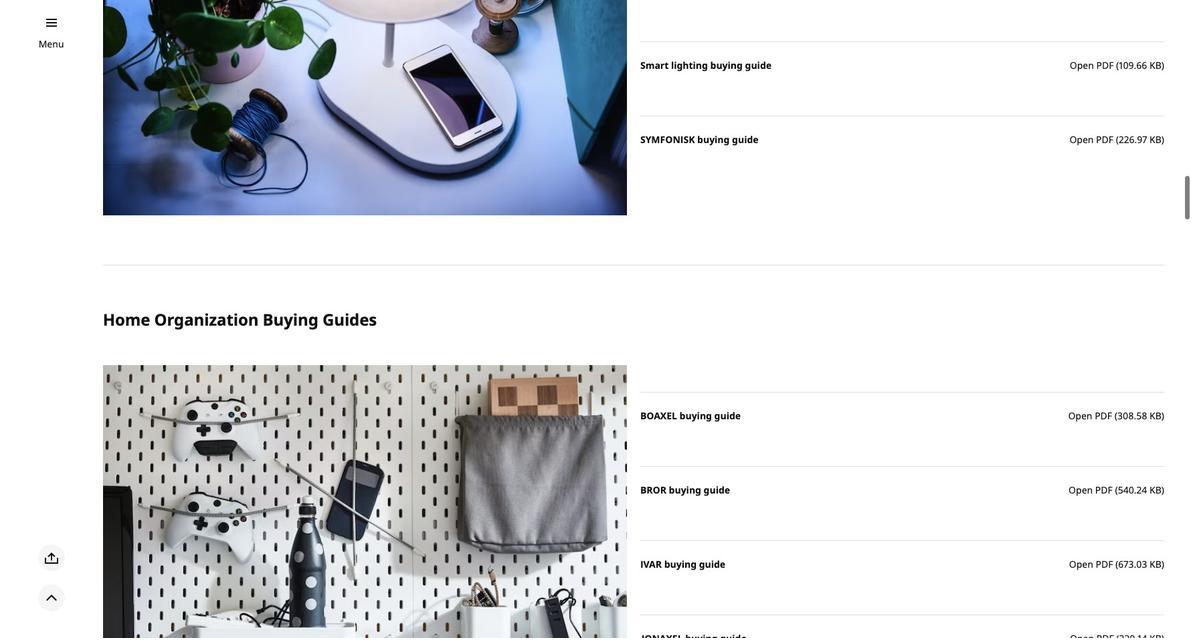 Task type: describe. For each thing, give the bounding box(es) containing it.
guide for ivar buying guide
[[699, 558, 726, 571]]

open for open pdf ( 308.58 kb )
[[1069, 410, 1093, 422]]

kb for 226.97 kb
[[1150, 133, 1162, 146]]

( for 308.58 kb
[[1115, 410, 1118, 422]]

buying for symfonisk
[[698, 133, 730, 146]]

ivar buying guide
[[641, 558, 726, 571]]

home
[[103, 309, 150, 331]]

308.58
[[1118, 410, 1148, 422]]

open pdf ( 109.66 kb )
[[1070, 59, 1165, 72]]

open pdf ( 540.24 kb )
[[1069, 484, 1165, 497]]

buying for ivar
[[664, 558, 697, 571]]

open pdf ( 308.58 kb )
[[1069, 410, 1165, 422]]

open for open pdf ( 109.66 kb )
[[1070, 59, 1094, 72]]

( for 226.97 kb
[[1116, 133, 1119, 146]]

) for 226.97 kb
[[1162, 133, 1165, 146]]

673.03
[[1119, 558, 1148, 571]]

pdf for 673.03
[[1096, 558, 1114, 571]]

ivar
[[641, 558, 662, 571]]

guides
[[323, 309, 377, 331]]

buying for boaxel
[[680, 410, 712, 422]]

540.24
[[1118, 484, 1148, 497]]

buying for bror
[[669, 484, 702, 497]]

open for open pdf ( 540.24 kb )
[[1069, 484, 1093, 497]]

bror
[[641, 484, 667, 497]]

kb for 540.24 kb
[[1150, 484, 1162, 497]]

( for 109.66 kb
[[1117, 59, 1119, 72]]

boaxel buying guide
[[641, 410, 741, 422]]

guide for boaxel buying guide
[[715, 410, 741, 422]]



Task type: vqa. For each thing, say whether or not it's contained in the screenshot.
In stock at Canton, MI associated with 279
no



Task type: locate. For each thing, give the bounding box(es) containing it.
5 kb from the top
[[1150, 558, 1162, 571]]

) right 673.03
[[1162, 558, 1165, 571]]

kb right 109.66
[[1150, 59, 1162, 72]]

kb
[[1150, 59, 1162, 72], [1150, 133, 1162, 146], [1150, 410, 1162, 422], [1150, 484, 1162, 497], [1150, 558, 1162, 571]]

4 kb from the top
[[1150, 484, 1162, 497]]

109.66
[[1119, 59, 1148, 72]]

) for 540.24 kb
[[1162, 484, 1165, 497]]

4 ) from the top
[[1162, 484, 1165, 497]]

3 ) from the top
[[1162, 410, 1165, 422]]

1 kb from the top
[[1150, 59, 1162, 72]]

pdf for 109.66
[[1097, 59, 1114, 72]]

2 ) from the top
[[1162, 133, 1165, 146]]

open for open pdf ( 226.97 kb )
[[1070, 133, 1094, 146]]

lighting
[[671, 59, 708, 72]]

pdf
[[1097, 59, 1114, 72], [1097, 133, 1114, 146], [1095, 410, 1113, 422], [1096, 484, 1113, 497], [1096, 558, 1114, 571]]

guide for bror buying guide
[[704, 484, 730, 497]]

bror buying guide
[[641, 484, 730, 497]]

2 kb from the top
[[1150, 133, 1162, 146]]

menu
[[39, 37, 64, 50]]

) right 109.66
[[1162, 59, 1165, 72]]

a white lamp with smart charging functionality charging a phone image
[[103, 0, 627, 216]]

) for 673.03 kb
[[1162, 558, 1165, 571]]

( for 540.24 kb
[[1116, 484, 1118, 497]]

) right 308.58
[[1162, 410, 1165, 422]]

)
[[1162, 59, 1165, 72], [1162, 133, 1165, 146], [1162, 410, 1165, 422], [1162, 484, 1165, 497], [1162, 558, 1165, 571]]

kb right 540.24
[[1150, 484, 1162, 497]]

buying right symfonisk
[[698, 133, 730, 146]]

organization
[[154, 309, 259, 331]]

pdf for 540.24
[[1096, 484, 1113, 497]]

226.97
[[1119, 133, 1148, 146]]

open
[[1070, 59, 1094, 72], [1070, 133, 1094, 146], [1069, 410, 1093, 422], [1069, 484, 1093, 497], [1070, 558, 1094, 571]]

open for open pdf ( 673.03 kb )
[[1070, 558, 1094, 571]]

buying
[[263, 309, 319, 331]]

pdf left 673.03
[[1096, 558, 1114, 571]]

pdf for 308.58
[[1095, 410, 1113, 422]]

open left 540.24
[[1069, 484, 1093, 497]]

open pdf ( 673.03 kb )
[[1070, 558, 1165, 571]]

(
[[1117, 59, 1119, 72], [1116, 133, 1119, 146], [1115, 410, 1118, 422], [1116, 484, 1118, 497], [1116, 558, 1119, 571]]

pdf for 226.97
[[1097, 133, 1114, 146]]

) for 308.58 kb
[[1162, 410, 1165, 422]]

kb right 226.97
[[1150, 133, 1162, 146]]

buying right ivar
[[664, 558, 697, 571]]

buying right lighting
[[711, 59, 743, 72]]

5 ) from the top
[[1162, 558, 1165, 571]]

kb right 308.58
[[1150, 410, 1162, 422]]

kb for 109.66 kb
[[1150, 59, 1162, 72]]

1 ) from the top
[[1162, 59, 1165, 72]]

guide
[[745, 59, 772, 72], [732, 133, 759, 146], [715, 410, 741, 422], [704, 484, 730, 497], [699, 558, 726, 571]]

kb right 673.03
[[1150, 558, 1162, 571]]

home organization buying guides
[[103, 309, 377, 331]]

) right 540.24
[[1162, 484, 1165, 497]]

open left 226.97
[[1070, 133, 1094, 146]]

pdf left 540.24
[[1096, 484, 1113, 497]]

3 kb from the top
[[1150, 410, 1162, 422]]

smart lighting buying guide
[[641, 59, 772, 72]]

buying right bror
[[669, 484, 702, 497]]

symfonisk
[[641, 133, 695, 146]]

menu button
[[39, 37, 64, 52]]

kb for 308.58 kb
[[1150, 410, 1162, 422]]

open left 109.66
[[1070, 59, 1094, 72]]

buying
[[711, 59, 743, 72], [698, 133, 730, 146], [680, 410, 712, 422], [669, 484, 702, 497], [664, 558, 697, 571]]

open pdf ( 226.97 kb )
[[1070, 133, 1165, 146]]

guide for symfonisk buying guide
[[732, 133, 759, 146]]

kb for 673.03 kb
[[1150, 558, 1162, 571]]

open left 673.03
[[1070, 558, 1094, 571]]

open left 308.58
[[1069, 410, 1093, 422]]

pdf left 226.97
[[1097, 133, 1114, 146]]

pdf left 109.66
[[1097, 59, 1114, 72]]

symfonisk buying guide
[[641, 133, 759, 146]]

buying right boaxel in the bottom right of the page
[[680, 410, 712, 422]]

( for 673.03 kb
[[1116, 558, 1119, 571]]

smart
[[641, 59, 669, 72]]

a skadis pegboard with gaming equipment attached with bungee cords image
[[103, 365, 627, 639]]

) for 109.66 kb
[[1162, 59, 1165, 72]]

boaxel
[[641, 410, 677, 422]]

) right 226.97
[[1162, 133, 1165, 146]]

pdf left 308.58
[[1095, 410, 1113, 422]]



